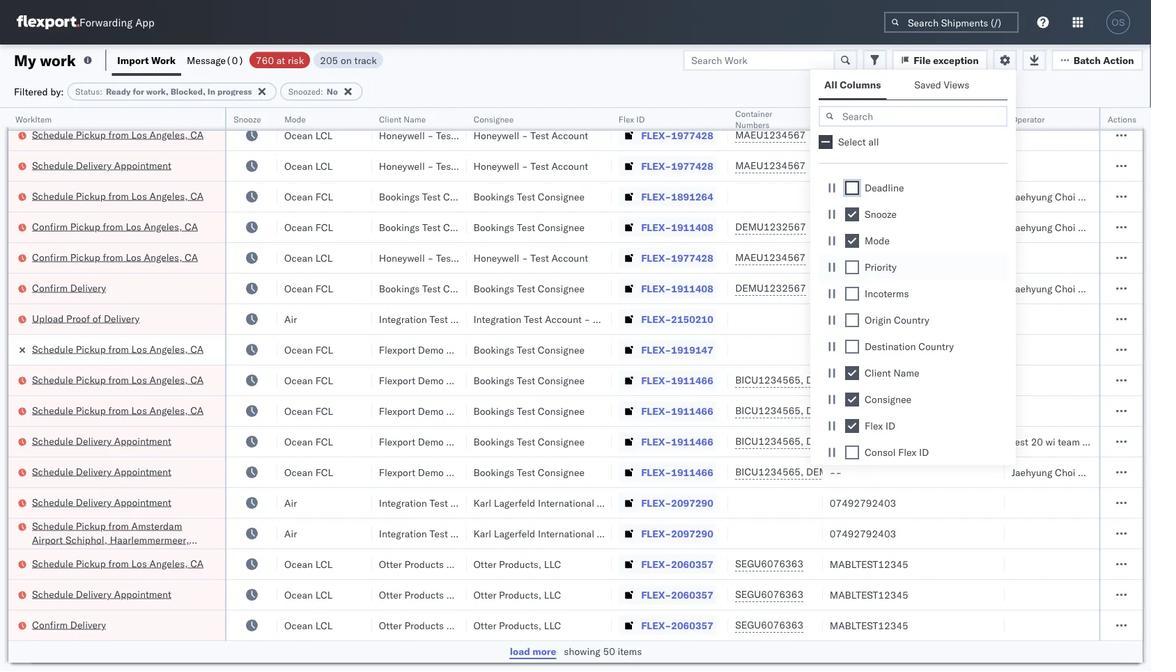 Task type: describe. For each thing, give the bounding box(es) containing it.
team
[[1058, 436, 1080, 448]]

saved views button
[[909, 72, 978, 100]]

2 flexport demo consignee from the top
[[379, 375, 493, 387]]

4 fcl from the top
[[316, 344, 333, 356]]

schedule pickup from los angeles, ca for second schedule pickup from los angeles, ca link from the bottom
[[32, 405, 204, 417]]

risk
[[288, 54, 304, 66]]

flex id button
[[612, 111, 714, 125]]

schedule pickup from amsterdam airport schiphol, haarlemmermeer, netherlands button
[[32, 520, 207, 560]]

3 demo from the top
[[418, 405, 444, 417]]

9 flex- from the top
[[641, 344, 671, 356]]

products for confirm delivery
[[404, 620, 444, 632]]

2060357 for confirm delivery
[[671, 620, 714, 632]]

2 schedule pickup from los angeles, ca button from the top
[[32, 189, 204, 205]]

workitem button
[[8, 111, 211, 125]]

20
[[1031, 436, 1043, 448]]

products, for schedule delivery appointment
[[499, 589, 542, 601]]

2 ocean from the top
[[284, 160, 313, 172]]

2 b.v from the top
[[597, 528, 612, 540]]

status
[[75, 86, 100, 97]]

appointment for 5th schedule delivery appointment button from the top
[[114, 589, 171, 601]]

3 1911466 from the top
[[671, 436, 714, 448]]

3 bicu1234565, demu1232567 from the top
[[735, 436, 877, 448]]

4 demo from the top
[[418, 436, 444, 448]]

assignment
[[1083, 436, 1133, 448]]

all columns
[[824, 79, 881, 91]]

saved views
[[915, 79, 970, 91]]

4 schedule pickup from los angeles, ca link from the top
[[32, 373, 204, 387]]

7 flex- from the top
[[641, 283, 671, 295]]

numbers for container numbers
[[735, 120, 770, 130]]

schedule delivery appointment link for 5th schedule delivery appointment button from the top
[[32, 588, 171, 602]]

flex-1911408 for confirm pickup from los angeles, ca
[[641, 221, 714, 233]]

1911408 for confirm pickup from los angeles, ca
[[671, 221, 714, 233]]

3 air from the top
[[284, 497, 297, 509]]

blocked,
[[170, 86, 205, 97]]

angeles, for first confirm pickup from los angeles, ca link from the top
[[144, 221, 182, 233]]

import work
[[117, 54, 176, 66]]

all
[[869, 136, 879, 148]]

schedule for schedule delivery appointment link associated with 5th schedule delivery appointment button from the top
[[32, 589, 73, 601]]

work,
[[146, 86, 168, 97]]

2 schedule delivery appointment button from the top
[[32, 435, 171, 450]]

1 bleckmann from the top
[[634, 497, 683, 509]]

3 1977428 from the top
[[671, 252, 714, 264]]

segu6076363 for confirm delivery
[[735, 620, 804, 632]]

schedule for schedule delivery appointment link corresponding to fourth schedule delivery appointment button from the bottom of the page
[[32, 435, 73, 447]]

customs
[[66, 98, 105, 110]]

6 ocean fcl from the top
[[284, 405, 333, 417]]

760
[[256, 54, 274, 66]]

flex-1977428 for schedule pickup from los angeles, ca
[[641, 129, 714, 141]]

13 flex- from the top
[[641, 467, 671, 479]]

3 flex- from the top
[[641, 160, 671, 172]]

action
[[1103, 54, 1134, 66]]

resize handle column header for mbl/mawb numbers button
[[988, 108, 1005, 672]]

track
[[354, 54, 377, 66]]

work
[[151, 54, 176, 66]]

flex-1891264
[[641, 191, 714, 203]]

4 1911466 from the top
[[671, 467, 714, 479]]

llc for schedule delivery appointment
[[544, 589, 561, 601]]

more
[[533, 646, 556, 658]]

8 flex- from the top
[[641, 313, 671, 325]]

appointment for fourth schedule delivery appointment button from the bottom of the page
[[114, 435, 171, 447]]

: for status
[[100, 86, 102, 97]]

import
[[117, 54, 149, 66]]

netherlands
[[32, 548, 87, 560]]

my
[[14, 51, 36, 70]]

5 flexport from the top
[[379, 467, 415, 479]]

5 flexport demo consignee from the top
[[379, 467, 493, 479]]

schedule for fourth schedule pickup from los angeles, ca link from the bottom of the page
[[32, 343, 73, 355]]

1919147
[[671, 344, 714, 356]]

select all
[[838, 136, 879, 148]]

batch action button
[[1052, 50, 1143, 71]]

schedule for 5th schedule delivery appointment button from the bottom of the page schedule delivery appointment link
[[32, 159, 73, 171]]

client inside button
[[379, 114, 402, 124]]

2 flexport from the top
[[379, 375, 415, 387]]

5 demo from the top
[[418, 467, 444, 479]]

3 maeu1234567 from the top
[[735, 252, 806, 264]]

1 horizontal spatial flex id
[[865, 420, 896, 432]]

2 017482927423 from the top
[[830, 313, 902, 325]]

5 ocean from the top
[[284, 252, 313, 264]]

2 karl lagerfeld international b.v c/o bleckmann from the top
[[474, 528, 683, 540]]

confirm delivery link for first confirm delivery button from the bottom of the page
[[32, 619, 106, 632]]

1 schedule delivery appointment button from the top
[[32, 159, 171, 174]]

flxt00001977428a for schedule delivery appointment
[[830, 160, 926, 172]]

mabltest12345 for schedule delivery appointment
[[830, 589, 909, 601]]

forwarding
[[79, 16, 133, 29]]

1977428 for schedule pickup from los angeles, ca
[[671, 129, 714, 141]]

upload proof of delivery
[[32, 313, 140, 325]]

schedule pickup from los angeles, ca for first schedule pickup from los angeles, ca link from the bottom of the page
[[32, 558, 204, 570]]

1 1911466 from the top
[[671, 375, 714, 387]]

test
[[1012, 436, 1029, 448]]

upload customs clearance documents button
[[32, 97, 206, 113]]

schedule delivery appointment link for 4th schedule delivery appointment button
[[32, 496, 171, 510]]

demo123 for confirm delivery
[[830, 283, 877, 295]]

load
[[510, 646, 530, 658]]

resize handle column header for "client name" button
[[450, 108, 467, 672]]

5 ocean fcl from the top
[[284, 375, 333, 387]]

name inside button
[[404, 114, 426, 124]]

760 at risk
[[256, 54, 304, 66]]

8 ocean from the top
[[284, 375, 313, 387]]

angeles, for second schedule pickup from los angeles, ca link from the top of the page
[[150, 190, 188, 202]]

schedule for first schedule pickup from los angeles, ca link from the bottom of the page
[[32, 558, 73, 570]]

3 bicu1234565, from the top
[[735, 436, 804, 448]]

file exception
[[914, 54, 979, 66]]

2 confirm from the top
[[32, 251, 68, 263]]

from for fourth schedule pickup from los angeles, ca link from the bottom of the page
[[108, 343, 129, 355]]

items
[[618, 646, 642, 658]]

6 fcl from the top
[[316, 405, 333, 417]]

products, for confirm delivery
[[499, 620, 542, 632]]

12 ocean from the top
[[284, 559, 313, 571]]

all
[[824, 79, 838, 91]]

8 ocean fcl from the top
[[284, 467, 333, 479]]

resize handle column header for the workitem button
[[208, 108, 225, 672]]

schedule pickup from los angeles, ca for sixth schedule pickup from los angeles, ca link from the bottom of the page
[[32, 129, 204, 141]]

1 vertical spatial snooze
[[865, 208, 897, 221]]

1 confirm pickup from los angeles, ca button from the top
[[32, 220, 198, 235]]

8 fcl from the top
[[316, 467, 333, 479]]

schedule for schedule delivery appointment link related to 4th schedule delivery appointment button
[[32, 497, 73, 509]]

origin country
[[865, 314, 930, 327]]

4 schedule delivery appointment button from the top
[[32, 496, 171, 511]]

id inside the flex id button
[[637, 114, 645, 124]]

205
[[320, 54, 338, 66]]

incoterms
[[865, 288, 909, 300]]

operator
[[1012, 114, 1045, 124]]

maeu1234567 for schedule pickup from los angeles, ca
[[735, 129, 806, 141]]

for
[[133, 86, 144, 97]]

workitem
[[15, 114, 52, 124]]

airport
[[32, 534, 63, 546]]

4 schedule pickup from los angeles, ca button from the top
[[32, 404, 204, 419]]

mabltest12345 for confirm delivery
[[830, 620, 909, 632]]

2 confirm pickup from los angeles, ca from the top
[[32, 251, 198, 263]]

os button
[[1103, 6, 1135, 38]]

appointment for 5th schedule delivery appointment button from the bottom of the page
[[114, 159, 171, 171]]

1 schedule pickup from los angeles, ca button from the top
[[32, 128, 204, 143]]

1891264
[[671, 191, 714, 203]]

amsterdam
[[131, 520, 182, 532]]

18 flex- from the top
[[641, 620, 671, 632]]

2 fcl from the top
[[316, 221, 333, 233]]

schedule pickup from amsterdam airport schiphol, haarlemmermeer, netherlands
[[32, 520, 189, 560]]

otter products - test account for confirm delivery
[[379, 620, 513, 632]]

message (0)
[[187, 54, 244, 66]]

os
[[1112, 17, 1125, 28]]

file
[[914, 54, 931, 66]]

4 bicu1234565, demu1232567 from the top
[[735, 466, 877, 478]]

load more
[[510, 646, 556, 658]]

1 confirm pickup from los angeles, ca link from the top
[[32, 220, 198, 234]]

haarlemmermeer,
[[110, 534, 189, 546]]

client name button
[[372, 111, 453, 125]]

2 karl from the top
[[474, 528, 491, 540]]

6 ocean from the top
[[284, 283, 313, 295]]

1 vertical spatial name
[[894, 367, 920, 379]]

3 -- from the top
[[830, 405, 842, 417]]

4 ocean fcl from the top
[[284, 344, 333, 356]]

schedule delivery appointment link for fourth schedule delivery appointment button from the bottom of the page
[[32, 435, 171, 448]]

2 c/o from the top
[[615, 528, 631, 540]]

2 07492792403 from the top
[[830, 528, 896, 540]]

4 flexport demo consignee from the top
[[379, 436, 493, 448]]

status : ready for work, blocked, in progress
[[75, 86, 252, 97]]

mbl/mawb numbers button
[[823, 111, 991, 125]]

at
[[276, 54, 285, 66]]

schedule for 3rd schedule pickup from los angeles, ca link from the bottom of the page
[[32, 374, 73, 386]]

6 flex- from the top
[[641, 252, 671, 264]]

1 vertical spatial mode
[[865, 235, 890, 247]]

confirm delivery for confirm delivery link for first confirm delivery button from the top of the page
[[32, 282, 106, 294]]

filtered
[[14, 85, 48, 98]]

4 lcl from the top
[[316, 559, 333, 571]]

angeles, for first confirm pickup from los angeles, ca link from the bottom of the page
[[144, 251, 182, 263]]

14 ocean from the top
[[284, 620, 313, 632]]

2 confirm pickup from los angeles, ca button from the top
[[32, 251, 198, 266]]

client name inside button
[[379, 114, 426, 124]]

origin
[[865, 314, 892, 327]]

from for second schedule pickup from los angeles, ca link from the top of the page
[[108, 190, 129, 202]]

flxt00001977428a for schedule pickup from los angeles, ca
[[830, 129, 926, 141]]

1911408 for confirm delivery
[[671, 283, 714, 295]]

schedule pickup from amsterdam airport schiphol, haarlemmermeer, netherlands link
[[32, 520, 207, 560]]

work
[[40, 51, 76, 70]]

1 karl from the top
[[474, 497, 491, 509]]

1 horizontal spatial client name
[[865, 367, 920, 379]]

angeles, for first schedule pickup from los angeles, ca link from the bottom of the page
[[150, 558, 188, 570]]

schedule delivery appointment for third schedule delivery appointment button from the bottom of the page's schedule delivery appointment link
[[32, 466, 171, 478]]

resize handle column header for the flex id button
[[712, 108, 728, 672]]

15 flex- from the top
[[641, 528, 671, 540]]

schedule delivery appointment for schedule delivery appointment link related to 4th schedule delivery appointment button
[[32, 497, 171, 509]]

flex id inside the flex id button
[[619, 114, 645, 124]]

1 flex- from the top
[[641, 99, 671, 111]]

3 flexport from the top
[[379, 405, 415, 417]]

consol
[[865, 447, 896, 459]]

destination country
[[865, 341, 954, 353]]

11 ocean from the top
[[284, 467, 313, 479]]

1 lagerfeld from the top
[[494, 497, 535, 509]]

1 lcl from the top
[[316, 129, 333, 141]]

1 -- from the top
[[830, 344, 842, 356]]

9 ocean from the top
[[284, 405, 313, 417]]

1 schedule pickup from los angeles, ca link from the top
[[32, 128, 204, 142]]

resize handle column header for container numbers button
[[806, 108, 823, 672]]

exception
[[933, 54, 979, 66]]

2 horizontal spatial id
[[919, 447, 929, 459]]

1 2150210 from the top
[[671, 99, 714, 111]]

segu6076363 for schedule delivery appointment
[[735, 589, 804, 601]]

2 flex- from the top
[[641, 129, 671, 141]]

flex-2060357 for schedule delivery appointment
[[641, 589, 714, 601]]

schedule delivery appointment for 5th schedule delivery appointment button from the bottom of the page schedule delivery appointment link
[[32, 159, 171, 171]]

import work button
[[112, 45, 181, 76]]

in
[[208, 86, 215, 97]]

4 flex-1911466 from the top
[[641, 467, 714, 479]]

3 ocean fcl from the top
[[284, 283, 333, 295]]

appointment for third schedule delivery appointment button from the bottom of the page
[[114, 466, 171, 478]]

2 bicu1234565, demu1232567 from the top
[[735, 405, 877, 417]]

views
[[944, 79, 970, 91]]

0 vertical spatial snooze
[[234, 114, 261, 124]]

1 ocean lcl from the top
[[284, 129, 333, 141]]

schedule for third schedule delivery appointment button from the bottom of the page's schedule delivery appointment link
[[32, 466, 73, 478]]

schedule pickup from los angeles, ca for second schedule pickup from los angeles, ca link from the top of the page
[[32, 190, 204, 202]]

4 ocean from the top
[[284, 221, 313, 233]]

consignee inside button
[[474, 114, 514, 124]]

4 air from the top
[[284, 528, 297, 540]]

(0)
[[226, 54, 244, 66]]

select
[[838, 136, 866, 148]]

1 products, from the top
[[499, 559, 542, 571]]

2 flex-2150210 from the top
[[641, 313, 714, 325]]

Search Work text field
[[683, 50, 835, 71]]



Task type: locate. For each thing, give the bounding box(es) containing it.
country right 'destination'
[[919, 341, 954, 353]]

1 ocean fcl from the top
[[284, 191, 333, 203]]

0 vertical spatial client name
[[379, 114, 426, 124]]

international
[[538, 497, 594, 509], [538, 528, 594, 540]]

0 vertical spatial flex-2150210
[[641, 99, 714, 111]]

flex-1977428 up flex-1891264
[[641, 160, 714, 172]]

demo123 down 'test123'
[[830, 221, 877, 233]]

1911408 down 1891264
[[671, 221, 714, 233]]

1 vertical spatial flex id
[[865, 420, 896, 432]]

flex-1891264 button
[[619, 187, 716, 207], [619, 187, 716, 207]]

schedule delivery appointment link for 5th schedule delivery appointment button from the bottom of the page
[[32, 159, 171, 172]]

0 vertical spatial bleckmann
[[634, 497, 683, 509]]

16 flex- from the top
[[641, 559, 671, 571]]

snooze down progress
[[234, 114, 261, 124]]

angeles, for sixth schedule pickup from los angeles, ca link from the bottom of the page
[[150, 129, 188, 141]]

:
[[100, 86, 102, 97], [321, 86, 323, 97]]

otter products, llc
[[474, 559, 561, 571], [474, 589, 561, 601], [474, 620, 561, 632]]

1 flxt00001977428a from the top
[[830, 129, 926, 141]]

mbl/mawb numbers
[[830, 114, 915, 124]]

schedule for sixth schedule pickup from los angeles, ca link from the bottom of the page
[[32, 129, 73, 141]]

client
[[379, 114, 402, 124], [865, 367, 891, 379]]

1 fcl from the top
[[316, 191, 333, 203]]

1 karl lagerfeld international b.v c/o bleckmann from the top
[[474, 497, 683, 509]]

pickup
[[76, 129, 106, 141], [76, 190, 106, 202], [70, 221, 100, 233], [70, 251, 100, 263], [76, 343, 106, 355], [76, 374, 106, 386], [76, 405, 106, 417], [76, 520, 106, 532], [76, 558, 106, 570]]

1 segu6076363 from the top
[[735, 558, 804, 570]]

2 flex-2097290 from the top
[[641, 528, 714, 540]]

0 vertical spatial client
[[379, 114, 402, 124]]

1 demo123 from the top
[[830, 221, 877, 233]]

destination
[[865, 341, 916, 353]]

delivery inside upload proof of delivery link
[[104, 313, 140, 325]]

1 vertical spatial client name
[[865, 367, 920, 379]]

1 vertical spatial 2150210
[[671, 313, 714, 325]]

2150210 up 1919147
[[671, 313, 714, 325]]

2 segu6076363 from the top
[[735, 589, 804, 601]]

0 vertical spatial name
[[404, 114, 426, 124]]

mode up priority
[[865, 235, 890, 247]]

flex-1911408 button
[[619, 218, 716, 237], [619, 218, 716, 237], [619, 279, 716, 299], [619, 279, 716, 299]]

account
[[451, 99, 487, 111], [545, 99, 582, 111], [457, 129, 494, 141], [552, 129, 588, 141], [457, 160, 494, 172], [552, 160, 588, 172], [457, 252, 494, 264], [552, 252, 588, 264], [451, 313, 487, 325], [545, 313, 582, 325], [476, 559, 513, 571], [476, 589, 513, 601], [476, 620, 513, 632]]

otter products, llc for confirm delivery
[[474, 620, 561, 632]]

1 vertical spatial bleckmann
[[634, 528, 683, 540]]

10 schedule from the top
[[32, 520, 73, 532]]

5 -- from the top
[[830, 467, 842, 479]]

flex-2097290 button
[[619, 494, 716, 513], [619, 494, 716, 513], [619, 524, 716, 544], [619, 524, 716, 544]]

: left ready at the left top of page
[[100, 86, 102, 97]]

1 otter products, llc from the top
[[474, 559, 561, 571]]

products
[[404, 559, 444, 571], [404, 589, 444, 601], [404, 620, 444, 632]]

no
[[327, 86, 338, 97]]

3 schedule pickup from los angeles, ca link from the top
[[32, 343, 204, 356]]

flex-1911408 down flex-1891264
[[641, 221, 714, 233]]

1 vertical spatial 2097290
[[671, 528, 714, 540]]

container numbers
[[735, 108, 773, 130]]

0 vertical spatial products
[[404, 559, 444, 571]]

progress
[[217, 86, 252, 97]]

1 horizontal spatial name
[[894, 367, 920, 379]]

snoozed : no
[[288, 86, 338, 97]]

0 vertical spatial 2150210
[[671, 99, 714, 111]]

2 vertical spatial otter products, llc
[[474, 620, 561, 632]]

6 lcl from the top
[[316, 620, 333, 632]]

9 resize handle column header from the left
[[1083, 108, 1099, 672]]

0 vertical spatial 1977428
[[671, 129, 714, 141]]

filtered by:
[[14, 85, 64, 98]]

consol flex id
[[865, 447, 929, 459]]

from inside schedule pickup from amsterdam airport schiphol, haarlemmermeer, netherlands
[[108, 520, 129, 532]]

mabltest12345
[[830, 559, 909, 571], [830, 589, 909, 601], [830, 620, 909, 632]]

flexport. image
[[17, 15, 79, 29]]

10 flex- from the top
[[641, 375, 671, 387]]

0 vertical spatial confirm pickup from los angeles, ca
[[32, 221, 198, 233]]

2 vertical spatial maeu1234567
[[735, 252, 806, 264]]

1977428 up 1891264
[[671, 160, 714, 172]]

maeu1234567 for schedule delivery appointment
[[735, 160, 806, 172]]

2 vertical spatial products,
[[499, 620, 542, 632]]

1 vertical spatial products
[[404, 589, 444, 601]]

2 mabltest12345 from the top
[[830, 589, 909, 601]]

0 vertical spatial lagerfeld
[[494, 497, 535, 509]]

2 2097290 from the top
[[671, 528, 714, 540]]

2 appointment from the top
[[114, 435, 171, 447]]

0 vertical spatial upload
[[32, 98, 64, 110]]

2 vertical spatial products
[[404, 620, 444, 632]]

0 horizontal spatial numbers
[[735, 120, 770, 130]]

appointment for 4th schedule delivery appointment button
[[114, 497, 171, 509]]

3 flex-1977428 from the top
[[641, 252, 714, 264]]

0 horizontal spatial flex
[[619, 114, 635, 124]]

1 demo from the top
[[418, 344, 444, 356]]

7 resize handle column header from the left
[[806, 108, 823, 672]]

017482927423 up mbl/mawb numbers
[[830, 99, 902, 111]]

flex-1911408 up flex-1919147
[[641, 283, 714, 295]]

3 schedule from the top
[[32, 190, 73, 202]]

mode inside mode button
[[284, 114, 306, 124]]

2150210
[[671, 99, 714, 111], [671, 313, 714, 325]]

schedule delivery appointment
[[32, 159, 171, 171], [32, 435, 171, 447], [32, 466, 171, 478], [32, 497, 171, 509], [32, 589, 171, 601]]

6 schedule pickup from los angeles, ca link from the top
[[32, 557, 204, 571]]

resize handle column header for mode button
[[355, 108, 372, 672]]

flex-2060357 button
[[619, 555, 716, 575], [619, 555, 716, 575], [619, 586, 716, 605], [619, 586, 716, 605], [619, 616, 716, 636], [619, 616, 716, 636]]

batch
[[1074, 54, 1101, 66]]

1977428 down 1891264
[[671, 252, 714, 264]]

4 bicu1234565, from the top
[[735, 466, 804, 478]]

numbers for mbl/mawb numbers
[[881, 114, 915, 124]]

4 confirm from the top
[[32, 619, 68, 631]]

schedule pickup from los angeles, ca button
[[32, 128, 204, 143], [32, 189, 204, 205], [32, 373, 204, 389], [32, 404, 204, 419], [32, 557, 204, 573]]

8 resize handle column header from the left
[[988, 108, 1005, 672]]

schedule delivery appointment link for third schedule delivery appointment button from the bottom of the page
[[32, 465, 171, 479]]

1 vertical spatial country
[[919, 341, 954, 353]]

bicu1234565,
[[735, 374, 804, 386], [735, 405, 804, 417], [735, 436, 804, 448], [735, 466, 804, 478]]

3 flexport demo consignee from the top
[[379, 405, 493, 417]]

5 schedule delivery appointment link from the top
[[32, 588, 171, 602]]

confirm pickup from los angeles, ca
[[32, 221, 198, 233], [32, 251, 198, 263]]

0 vertical spatial flex-2060357
[[641, 559, 714, 571]]

snooze down 'deadline'
[[865, 208, 897, 221]]

flex inside button
[[619, 114, 635, 124]]

1977428 for schedule delivery appointment
[[671, 160, 714, 172]]

0 vertical spatial b.v
[[597, 497, 612, 509]]

0 vertical spatial karl lagerfeld international b.v c/o bleckmann
[[474, 497, 683, 509]]

showing
[[564, 646, 601, 658]]

1 llc from the top
[[544, 559, 561, 571]]

3 otter products, llc from the top
[[474, 620, 561, 632]]

0 vertical spatial confirm pickup from los angeles, ca button
[[32, 220, 198, 235]]

2 lagerfeld from the top
[[494, 528, 535, 540]]

2 vertical spatial flex-1977428
[[641, 252, 714, 264]]

angeles, for second schedule pickup from los angeles, ca link from the bottom
[[150, 405, 188, 417]]

1 vertical spatial segu6076363
[[735, 589, 804, 601]]

products for schedule delivery appointment
[[404, 589, 444, 601]]

2 flex-2060357 from the top
[[641, 589, 714, 601]]

pickup inside schedule pickup from amsterdam airport schiphol, haarlemmermeer, netherlands
[[76, 520, 106, 532]]

1 vertical spatial flex-1977428
[[641, 160, 714, 172]]

0 vertical spatial confirm delivery link
[[32, 281, 106, 295]]

confirm delivery for confirm delivery link corresponding to first confirm delivery button from the bottom of the page
[[32, 619, 106, 631]]

50
[[603, 646, 615, 658]]

2 vertical spatial otter products - test account
[[379, 620, 513, 632]]

5 schedule from the top
[[32, 374, 73, 386]]

1 vertical spatial 07492792403
[[830, 528, 896, 540]]

2 products, from the top
[[499, 589, 542, 601]]

4 resize handle column header from the left
[[450, 108, 467, 672]]

schedule delivery appointment for schedule delivery appointment link corresponding to fourth schedule delivery appointment button from the bottom of the page
[[32, 435, 171, 447]]

-
[[490, 99, 496, 111], [584, 99, 590, 111], [427, 129, 434, 141], [522, 129, 528, 141], [427, 160, 434, 172], [522, 160, 528, 172], [427, 252, 434, 264], [522, 252, 528, 264], [490, 313, 496, 325], [584, 313, 590, 325], [830, 344, 836, 356], [836, 344, 842, 356], [830, 375, 836, 387], [836, 375, 842, 387], [830, 405, 836, 417], [836, 405, 842, 417], [830, 436, 836, 448], [836, 436, 842, 448], [830, 467, 836, 479], [836, 467, 842, 479], [447, 559, 453, 571], [447, 589, 453, 601], [447, 620, 453, 632]]

1 vertical spatial client
[[865, 367, 891, 379]]

from for "schedule pickup from amsterdam airport schiphol, haarlemmermeer, netherlands" link
[[108, 520, 129, 532]]

upload customs clearance documents
[[32, 98, 206, 110]]

1 horizontal spatial client
[[865, 367, 891, 379]]

1 vertical spatial 1911408
[[671, 283, 714, 295]]

upload proof of delivery button
[[32, 312, 140, 327]]

0 horizontal spatial name
[[404, 114, 426, 124]]

5 flex- from the top
[[641, 221, 671, 233]]

snoozed
[[288, 86, 321, 97]]

1 vertical spatial upload
[[32, 313, 64, 325]]

1 vertical spatial lagerfeld
[[494, 528, 535, 540]]

Search Shipments (/) text field
[[884, 12, 1019, 33]]

1 vertical spatial confirm pickup from los angeles, ca
[[32, 251, 198, 263]]

upload customs clearance documents link
[[32, 97, 206, 111]]

017482927423 down incoterms
[[830, 313, 902, 325]]

flex-1977428 down the flex id button
[[641, 129, 714, 141]]

llc for confirm delivery
[[544, 620, 561, 632]]

5 lcl from the top
[[316, 589, 333, 601]]

1 vertical spatial products,
[[499, 589, 542, 601]]

flexport
[[379, 344, 415, 356], [379, 375, 415, 387], [379, 405, 415, 417], [379, 436, 415, 448], [379, 467, 415, 479]]

2 products from the top
[[404, 589, 444, 601]]

schedule for second schedule pickup from los angeles, ca link from the bottom
[[32, 405, 73, 417]]

1 vertical spatial b.v
[[597, 528, 612, 540]]

app
[[135, 16, 154, 29]]

numbers right mbl/mawb
[[881, 114, 915, 124]]

3 schedule delivery appointment button from the top
[[32, 465, 171, 481]]

upload
[[32, 98, 64, 110], [32, 313, 64, 325]]

0 vertical spatial llc
[[544, 559, 561, 571]]

1 vertical spatial flex-2150210
[[641, 313, 714, 325]]

forwarding app
[[79, 16, 154, 29]]

my work
[[14, 51, 76, 70]]

017482927423
[[830, 99, 902, 111], [830, 313, 902, 325]]

from
[[108, 129, 129, 141], [108, 190, 129, 202], [103, 221, 123, 233], [103, 251, 123, 263], [108, 343, 129, 355], [108, 374, 129, 386], [108, 405, 129, 417], [108, 520, 129, 532], [108, 558, 129, 570]]

mode down snoozed at the left
[[284, 114, 306, 124]]

1 vertical spatial confirm delivery
[[32, 619, 106, 631]]

0 vertical spatial karl
[[474, 497, 491, 509]]

proof
[[66, 313, 90, 325]]

1977428 down the flex id button
[[671, 129, 714, 141]]

numbers inside container numbers
[[735, 120, 770, 130]]

3 confirm from the top
[[32, 282, 68, 294]]

1 horizontal spatial id
[[886, 420, 896, 432]]

0 vertical spatial products,
[[499, 559, 542, 571]]

schedule delivery appointment for schedule delivery appointment link associated with 5th schedule delivery appointment button from the top
[[32, 589, 171, 601]]

: left no
[[321, 86, 323, 97]]

10 resize handle column header from the left
[[1126, 108, 1143, 672]]

demo123 down priority
[[830, 283, 877, 295]]

5 schedule delivery appointment button from the top
[[32, 588, 171, 603]]

0 vertical spatial otter products, llc
[[474, 559, 561, 571]]

None checkbox
[[819, 135, 833, 149], [845, 181, 859, 195], [845, 234, 859, 248], [845, 287, 859, 301], [845, 314, 859, 328], [845, 340, 859, 354], [845, 393, 859, 407], [845, 420, 859, 433], [819, 135, 833, 149], [845, 181, 859, 195], [845, 234, 859, 248], [845, 287, 859, 301], [845, 314, 859, 328], [845, 340, 859, 354], [845, 393, 859, 407], [845, 420, 859, 433]]

of
[[92, 313, 101, 325]]

0 vertical spatial 017482927423
[[830, 99, 902, 111]]

3 resize handle column header from the left
[[355, 108, 372, 672]]

angeles, for 3rd schedule pickup from los angeles, ca link from the bottom of the page
[[150, 374, 188, 386]]

flex-1977428
[[641, 129, 714, 141], [641, 160, 714, 172], [641, 252, 714, 264]]

: for snoozed
[[321, 86, 323, 97]]

forwarding app link
[[17, 15, 154, 29]]

4 flex- from the top
[[641, 191, 671, 203]]

on
[[341, 54, 352, 66]]

None checkbox
[[845, 208, 859, 222], [845, 261, 859, 275], [845, 367, 859, 381], [845, 446, 859, 460], [845, 208, 859, 222], [845, 261, 859, 275], [845, 367, 859, 381], [845, 446, 859, 460]]

1 flex-2060357 from the top
[[641, 559, 714, 571]]

4 schedule delivery appointment link from the top
[[32, 496, 171, 510]]

1 vertical spatial otter products - test account
[[379, 589, 513, 601]]

1 horizontal spatial :
[[321, 86, 323, 97]]

id
[[637, 114, 645, 124], [886, 420, 896, 432], [919, 447, 929, 459]]

mode button
[[277, 111, 358, 125]]

schedule for second schedule pickup from los angeles, ca link from the top of the page
[[32, 190, 73, 202]]

wi
[[1046, 436, 1056, 448]]

0 vertical spatial flex-2097290
[[641, 497, 714, 509]]

2 1911466 from the top
[[671, 405, 714, 417]]

2 horizontal spatial flex
[[898, 447, 917, 459]]

schedule for "schedule pickup from amsterdam airport schiphol, haarlemmermeer, netherlands" link
[[32, 520, 73, 532]]

2 vertical spatial segu6076363
[[735, 620, 804, 632]]

1 vertical spatial 017482927423
[[830, 313, 902, 325]]

flex-2060357 for confirm delivery
[[641, 620, 714, 632]]

country for origin country
[[894, 314, 930, 327]]

2 vertical spatial flex
[[898, 447, 917, 459]]

clearance
[[108, 98, 153, 110]]

resize handle column header for consignee button
[[595, 108, 612, 672]]

0 vertical spatial flex-1911408
[[641, 221, 714, 233]]

3 2060357 from the top
[[671, 620, 714, 632]]

1 vertical spatial llc
[[544, 589, 561, 601]]

from for sixth schedule pickup from los angeles, ca link from the bottom of the page
[[108, 129, 129, 141]]

13 ocean from the top
[[284, 589, 313, 601]]

country up destination country
[[894, 314, 930, 327]]

1 vertical spatial flex
[[865, 420, 883, 432]]

upload inside upload customs clearance documents link
[[32, 98, 64, 110]]

mbl/mawb
[[830, 114, 878, 124]]

0 vertical spatial 2097290
[[671, 497, 714, 509]]

1 vertical spatial confirm delivery link
[[32, 619, 106, 632]]

angeles, for fourth schedule pickup from los angeles, ca link from the bottom of the page
[[150, 343, 188, 355]]

0 horizontal spatial flex id
[[619, 114, 645, 124]]

3 flxt00001977428a from the top
[[830, 252, 926, 264]]

deadline
[[865, 182, 904, 194]]

flxt00001977428a down mbl/mawb numbers
[[830, 129, 926, 141]]

saved
[[915, 79, 941, 91]]

0 vertical spatial international
[[538, 497, 594, 509]]

flxt00001977428a up 'deadline'
[[830, 160, 926, 172]]

from for second schedule pickup from los angeles, ca link from the bottom
[[108, 405, 129, 417]]

1 ocean from the top
[[284, 129, 313, 141]]

upload inside upload proof of delivery link
[[32, 313, 64, 325]]

4 appointment from the top
[[114, 497, 171, 509]]

2 vertical spatial flex-2060357
[[641, 620, 714, 632]]

6 resize handle column header from the left
[[712, 108, 728, 672]]

flxt00001977428a
[[830, 129, 926, 141], [830, 160, 926, 172], [830, 252, 926, 264]]

flex-2150210
[[641, 99, 714, 111], [641, 313, 714, 325]]

1 vertical spatial c/o
[[615, 528, 631, 540]]

12 schedule from the top
[[32, 589, 73, 601]]

3 lcl from the top
[[316, 252, 333, 264]]

0 vertical spatial c/o
[[615, 497, 631, 509]]

4 -- from the top
[[830, 436, 842, 448]]

1 flex-1911408 from the top
[[641, 221, 714, 233]]

2 bleckmann from the top
[[634, 528, 683, 540]]

2 lcl from the top
[[316, 160, 333, 172]]

1 upload from the top
[[32, 98, 64, 110]]

demo123
[[830, 221, 877, 233], [830, 283, 877, 295]]

4 schedule pickup from los angeles, ca from the top
[[32, 374, 204, 386]]

2 bicu1234565, from the top
[[735, 405, 804, 417]]

otter products, llc for schedule delivery appointment
[[474, 589, 561, 601]]

2 air from the top
[[284, 313, 297, 325]]

2 schedule delivery appointment from the top
[[32, 435, 171, 447]]

schedule
[[32, 129, 73, 141], [32, 159, 73, 171], [32, 190, 73, 202], [32, 343, 73, 355], [32, 374, 73, 386], [32, 405, 73, 417], [32, 435, 73, 447], [32, 466, 73, 478], [32, 497, 73, 509], [32, 520, 73, 532], [32, 558, 73, 570], [32, 589, 73, 601]]

1 horizontal spatial mode
[[865, 235, 890, 247]]

flex-1911408 for confirm delivery
[[641, 283, 714, 295]]

ag
[[515, 99, 529, 111], [610, 99, 623, 111], [515, 313, 529, 325], [610, 313, 623, 325]]

ocean
[[284, 129, 313, 141], [284, 160, 313, 172], [284, 191, 313, 203], [284, 221, 313, 233], [284, 252, 313, 264], [284, 283, 313, 295], [284, 344, 313, 356], [284, 375, 313, 387], [284, 405, 313, 417], [284, 436, 313, 448], [284, 467, 313, 479], [284, 559, 313, 571], [284, 589, 313, 601], [284, 620, 313, 632]]

batch action
[[1074, 54, 1134, 66]]

from for first schedule pickup from los angeles, ca link from the bottom of the page
[[108, 558, 129, 570]]

0 horizontal spatial client
[[379, 114, 402, 124]]

2060357 for schedule delivery appointment
[[671, 589, 714, 601]]

2150210 left the container
[[671, 99, 714, 111]]

schedule inside schedule pickup from amsterdam airport schiphol, haarlemmermeer, netherlands
[[32, 520, 73, 532]]

0 vertical spatial flex id
[[619, 114, 645, 124]]

flex-1919147 button
[[619, 340, 716, 360], [619, 340, 716, 360]]

flex
[[619, 114, 635, 124], [865, 420, 883, 432], [898, 447, 917, 459]]

resize handle column header
[[208, 108, 225, 672], [261, 108, 277, 672], [355, 108, 372, 672], [450, 108, 467, 672], [595, 108, 612, 672], [712, 108, 728, 672], [806, 108, 823, 672], [988, 108, 1005, 672], [1083, 108, 1099, 672], [1126, 108, 1143, 672]]

1 resize handle column header from the left
[[208, 108, 225, 672]]

Search text field
[[819, 106, 1008, 127]]

upload proof of delivery link
[[32, 312, 140, 326]]

1 mabltest12345 from the top
[[830, 559, 909, 571]]

1 2060357 from the top
[[671, 559, 714, 571]]

schedule pickup from los angeles, ca for fourth schedule pickup from los angeles, ca link from the bottom of the page
[[32, 343, 204, 355]]

client name
[[379, 114, 426, 124], [865, 367, 920, 379]]

2 vertical spatial llc
[[544, 620, 561, 632]]

--
[[830, 344, 842, 356], [830, 375, 842, 387], [830, 405, 842, 417], [830, 436, 842, 448], [830, 467, 842, 479]]

country for destination country
[[919, 341, 954, 353]]

1 maeu1234567 from the top
[[735, 129, 806, 141]]

from for 3rd schedule pickup from los angeles, ca link from the bottom of the page
[[108, 374, 129, 386]]

ready
[[106, 86, 131, 97]]

by:
[[50, 85, 64, 98]]

upload for upload proof of delivery
[[32, 313, 64, 325]]

otter products - test account for schedule delivery appointment
[[379, 589, 513, 601]]

0 vertical spatial otter products - test account
[[379, 559, 513, 571]]

delivery
[[76, 159, 112, 171], [70, 282, 106, 294], [104, 313, 140, 325], [76, 435, 112, 447], [76, 466, 112, 478], [76, 497, 112, 509], [76, 589, 112, 601], [70, 619, 106, 631]]

1 vertical spatial flxt00001977428a
[[830, 160, 926, 172]]

flex-1977428 down flex-1891264
[[641, 252, 714, 264]]

0 vertical spatial 07492792403
[[830, 497, 896, 509]]

3 otter products - test account from the top
[[379, 620, 513, 632]]

1 vertical spatial flex-2097290
[[641, 528, 714, 540]]

1 vertical spatial international
[[538, 528, 594, 540]]

flex-1977428 for schedule delivery appointment
[[641, 160, 714, 172]]

1 vertical spatial karl lagerfeld international b.v c/o bleckmann
[[474, 528, 683, 540]]

numbers down the container
[[735, 120, 770, 130]]

2 vertical spatial 1977428
[[671, 252, 714, 264]]

flex-
[[641, 99, 671, 111], [641, 129, 671, 141], [641, 160, 671, 172], [641, 191, 671, 203], [641, 221, 671, 233], [641, 252, 671, 264], [641, 283, 671, 295], [641, 313, 671, 325], [641, 344, 671, 356], [641, 375, 671, 387], [641, 405, 671, 417], [641, 436, 671, 448], [641, 467, 671, 479], [641, 497, 671, 509], [641, 528, 671, 540], [641, 559, 671, 571], [641, 589, 671, 601], [641, 620, 671, 632]]

0 vertical spatial segu6076363
[[735, 558, 804, 570]]

1 horizontal spatial numbers
[[881, 114, 915, 124]]

2 1911408 from the top
[[671, 283, 714, 295]]

0 vertical spatial flxt00001977428a
[[830, 129, 926, 141]]

0 horizontal spatial snooze
[[234, 114, 261, 124]]

1911408 up 1919147
[[671, 283, 714, 295]]

1 horizontal spatial snooze
[[865, 208, 897, 221]]

integration test account - on ag
[[379, 99, 529, 111], [474, 99, 623, 111], [379, 313, 529, 325], [474, 313, 623, 325]]

consignee button
[[467, 111, 598, 125]]

0 vertical spatial maeu1234567
[[735, 129, 806, 141]]

upload left the proof
[[32, 313, 64, 325]]

2 : from the left
[[321, 86, 323, 97]]

1 vertical spatial flex-1911408
[[641, 283, 714, 295]]

test123
[[830, 191, 871, 203]]

upload down filtered by: at the left top
[[32, 98, 64, 110]]

showing 50 items
[[564, 646, 642, 658]]

5 fcl from the top
[[316, 375, 333, 387]]

1 vertical spatial id
[[886, 420, 896, 432]]

demo123 for confirm pickup from los angeles, ca
[[830, 221, 877, 233]]

1 vertical spatial otter products, llc
[[474, 589, 561, 601]]

2 -- from the top
[[830, 375, 842, 387]]

flxt00001977428a up incoterms
[[830, 252, 926, 264]]

2 flex-1911408 from the top
[[641, 283, 714, 295]]

snooze
[[234, 114, 261, 124], [865, 208, 897, 221]]

1 flex-1977428 from the top
[[641, 129, 714, 141]]

actions
[[1108, 114, 1136, 124]]

upload for upload customs clearance documents
[[32, 98, 64, 110]]

0 vertical spatial id
[[637, 114, 645, 124]]

8 schedule from the top
[[32, 466, 73, 478]]

confirm delivery link for first confirm delivery button from the top of the page
[[32, 281, 106, 295]]

demu1232567
[[735, 221, 806, 233], [735, 282, 806, 294], [806, 374, 877, 386], [806, 405, 877, 417], [806, 436, 877, 448], [806, 466, 877, 478]]

0 vertical spatial confirm pickup from los angeles, ca link
[[32, 220, 198, 234]]

priority
[[865, 261, 897, 274]]

container
[[735, 108, 773, 119]]

0 vertical spatial 1911408
[[671, 221, 714, 233]]

documents
[[155, 98, 206, 110]]

schedule pickup from los angeles, ca for 3rd schedule pickup from los angeles, ca link from the bottom of the page
[[32, 374, 204, 386]]

products,
[[499, 559, 542, 571], [499, 589, 542, 601], [499, 620, 542, 632]]

0 vertical spatial 2060357
[[671, 559, 714, 571]]

1 flexport demo consignee from the top
[[379, 344, 493, 356]]

0 vertical spatial mabltest12345
[[830, 559, 909, 571]]

2 resize handle column header from the left
[[261, 108, 277, 672]]

0 vertical spatial flex-1977428
[[641, 129, 714, 141]]



Task type: vqa. For each thing, say whether or not it's contained in the screenshot.
second Appointment from the bottom
yes



